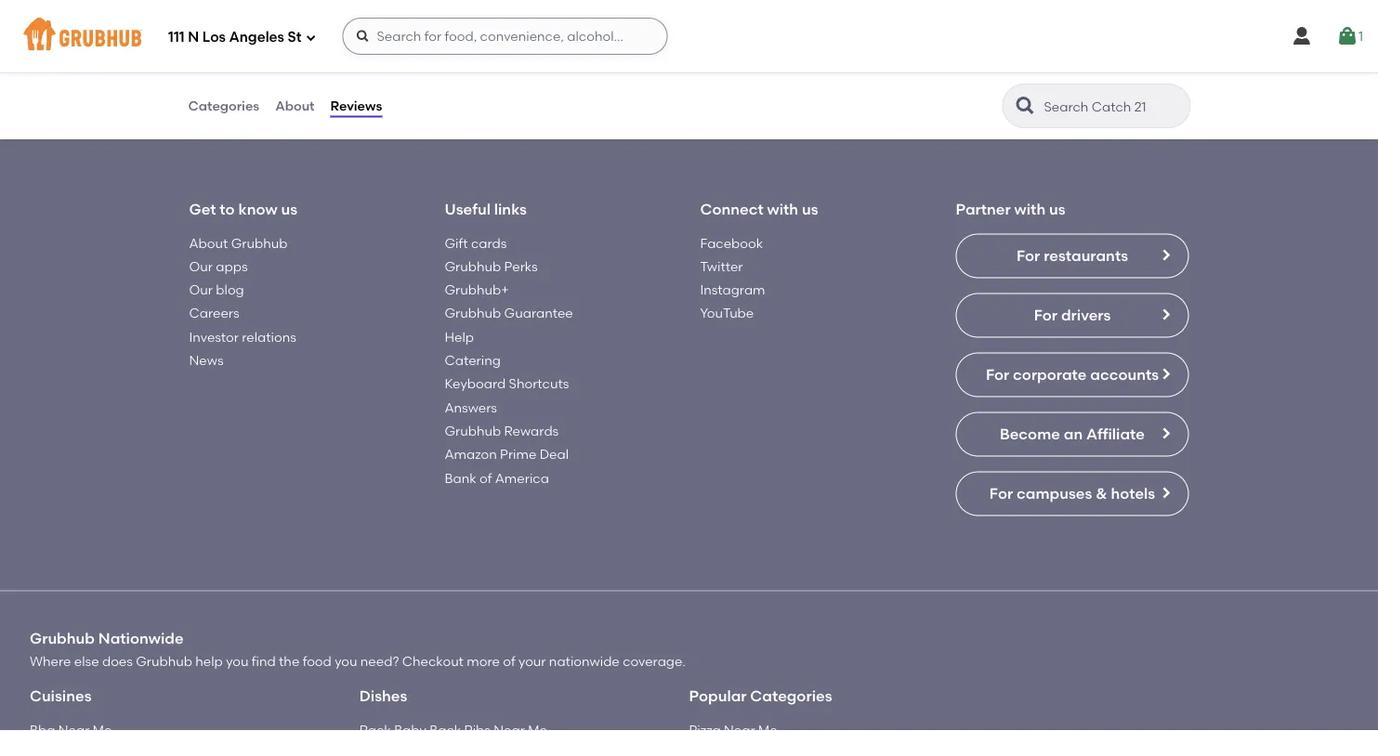 Task type: vqa. For each thing, say whether or not it's contained in the screenshot.
The Partner
yes



Task type: locate. For each thing, give the bounding box(es) containing it.
help
[[196, 654, 223, 670]]

us for connect with us
[[802, 200, 819, 218]]

bank
[[445, 470, 477, 486]]

right image
[[1159, 248, 1174, 262], [1159, 486, 1174, 501]]

investor relations link
[[189, 329, 296, 345]]

right image inside the for corporate accounts link
[[1159, 367, 1174, 382]]

grubhub+
[[445, 282, 509, 298]]

svg image right st on the top of page
[[305, 32, 317, 43]]

our up careers link
[[189, 282, 213, 298]]

0 horizontal spatial of
[[480, 470, 492, 486]]

0 horizontal spatial los
[[203, 29, 226, 46]]

los inside main navigation navigation
[[203, 29, 226, 46]]

los right the n
[[203, 29, 226, 46]]

catch 21
[[696, 73, 751, 89]]

2 horizontal spatial angeles
[[626, 73, 677, 89]]

right image for for restaurants
[[1159, 248, 1174, 262]]

for left drivers
[[1035, 306, 1058, 324]]

los right downtown on the top left of the page
[[602, 73, 623, 89]]

food
[[303, 654, 332, 670]]

for for for restaurants
[[1017, 247, 1041, 265]]

for left corporate
[[986, 366, 1010, 384]]

deal
[[540, 447, 569, 463]]

for campuses & hotels
[[990, 485, 1156, 503]]

1 vertical spatial categories
[[751, 688, 833, 706]]

los right me
[[437, 73, 458, 89]]

0 vertical spatial our
[[189, 259, 213, 274]]

for left 'campuses'
[[990, 485, 1014, 503]]

1 right image from the top
[[1159, 248, 1174, 262]]

me
[[399, 73, 418, 89]]

0 vertical spatial categories
[[188, 98, 260, 114]]

angeles
[[229, 29, 284, 46], [462, 73, 512, 89], [626, 73, 677, 89]]

amazon
[[445, 447, 497, 463]]

0 vertical spatial right image
[[1159, 248, 1174, 262]]

0 horizontal spatial with
[[768, 200, 799, 218]]

1 horizontal spatial with
[[1015, 200, 1046, 218]]

0 horizontal spatial svg image
[[305, 32, 317, 43]]

us right know
[[281, 200, 298, 218]]

about inside button
[[275, 98, 315, 114]]

0 vertical spatial of
[[480, 470, 492, 486]]

grubhub up where
[[30, 629, 95, 647]]

1 us from the left
[[281, 200, 298, 218]]

right image inside 'become an affiliate' link
[[1159, 426, 1174, 441]]

get
[[189, 200, 216, 218]]

get to know us
[[189, 200, 298, 218]]

1 vertical spatial of
[[503, 654, 516, 670]]

svg image left 1 button
[[1292, 25, 1314, 47]]

1 horizontal spatial us
[[802, 200, 819, 218]]

drivers
[[1062, 306, 1112, 324]]

0 vertical spatial right image
[[1159, 307, 1174, 322]]

111
[[168, 29, 185, 46]]

1 vertical spatial our
[[189, 282, 213, 298]]

links
[[494, 200, 527, 218]]

right image inside for campuses & hotels link
[[1159, 486, 1174, 501]]

us right connect
[[802, 200, 819, 218]]

0 horizontal spatial you
[[226, 654, 249, 670]]

0 horizontal spatial about
[[189, 235, 228, 251]]

1 horizontal spatial angeles
[[462, 73, 512, 89]]

search icon image
[[1015, 95, 1037, 117]]

help
[[445, 329, 474, 345]]

Search Catch 21 search field
[[1043, 98, 1185, 115]]

2 with from the left
[[1015, 200, 1046, 218]]

right image
[[1159, 307, 1174, 322], [1159, 367, 1174, 382], [1159, 426, 1174, 441]]

for for for corporate accounts
[[986, 366, 1010, 384]]

2 right image from the top
[[1159, 486, 1174, 501]]

1
[[1359, 28, 1364, 44]]

angeles down main navigation navigation
[[626, 73, 677, 89]]

0 vertical spatial about
[[275, 98, 315, 114]]

right image inside for drivers link
[[1159, 307, 1174, 322]]

grubhub down the grubhub+
[[445, 306, 501, 321]]

grubhub perks link
[[445, 259, 538, 274]]

of inside grubhub nationwide where else does grubhub help you find the food you need? checkout more of your nationwide coverage.
[[503, 654, 516, 670]]

Search for food, convenience, alcohol... search field
[[343, 18, 668, 55]]

investor
[[189, 329, 239, 345]]

of right bank
[[480, 470, 492, 486]]

grubhub+ link
[[445, 282, 509, 298]]

our
[[189, 259, 213, 274], [189, 282, 213, 298]]

restaurants
[[285, 73, 361, 89]]

you left find
[[226, 654, 249, 670]]

shortcuts
[[509, 376, 569, 392]]

us up 'for restaurants'
[[1050, 200, 1066, 218]]

1 right image from the top
[[1159, 307, 1174, 322]]

1 vertical spatial right image
[[1159, 486, 1174, 501]]

1 horizontal spatial about
[[275, 98, 315, 114]]

grubhub down know
[[231, 235, 288, 251]]

with
[[768, 200, 799, 218], [1015, 200, 1046, 218]]

los
[[203, 29, 226, 46], [437, 73, 458, 89], [602, 73, 623, 89]]

for restaurants
[[1017, 247, 1129, 265]]

become
[[1001, 425, 1061, 443]]

for for for campuses & hotels
[[990, 485, 1014, 503]]

with right partner
[[1015, 200, 1046, 218]]

0 horizontal spatial categories
[[188, 98, 260, 114]]

for down partner with us
[[1017, 247, 1041, 265]]

1 vertical spatial about
[[189, 235, 228, 251]]

categories right popular
[[751, 688, 833, 706]]

useful
[[445, 200, 491, 218]]

3 us from the left
[[1050, 200, 1066, 218]]

with right connect
[[768, 200, 799, 218]]

2 us from the left
[[802, 200, 819, 218]]

grubhub down nationwide
[[136, 654, 192, 670]]

useful links
[[445, 200, 527, 218]]

right image right hotels
[[1159, 486, 1174, 501]]

else
[[74, 654, 99, 670]]

0 horizontal spatial angeles
[[229, 29, 284, 46]]

1 horizontal spatial you
[[335, 654, 358, 670]]

1 horizontal spatial categories
[[751, 688, 833, 706]]

grubhub rewards link
[[445, 423, 559, 439]]

restaurants near me link
[[285, 73, 418, 89]]

0 horizontal spatial us
[[281, 200, 298, 218]]

grubhub link
[[210, 73, 266, 89]]

to
[[220, 200, 235, 218]]

connect
[[701, 200, 764, 218]]

news
[[189, 353, 224, 368]]

popular
[[689, 688, 747, 706]]

categories down grubhub link
[[188, 98, 260, 114]]

gift cards link
[[445, 235, 507, 251]]

you right food
[[335, 654, 358, 670]]

our blog link
[[189, 282, 244, 298]]

downtown los angeles link
[[531, 73, 677, 89]]

2 right image from the top
[[1159, 367, 1174, 382]]

1 horizontal spatial los
[[437, 73, 458, 89]]

3 right image from the top
[[1159, 426, 1174, 441]]

1 horizontal spatial of
[[503, 654, 516, 670]]

of left the your
[[503, 654, 516, 670]]

with for partner
[[1015, 200, 1046, 218]]

right image inside for restaurants link
[[1159, 248, 1174, 262]]

perks
[[505, 259, 538, 274]]

categories
[[188, 98, 260, 114], [751, 688, 833, 706]]

know
[[239, 200, 278, 218]]

about inside about grubhub our apps our blog careers investor relations news
[[189, 235, 228, 251]]

our apps link
[[189, 259, 248, 274]]

about down restaurants
[[275, 98, 315, 114]]

gift
[[445, 235, 468, 251]]

america
[[495, 470, 549, 486]]

affiliate
[[1087, 425, 1146, 443]]

accounts
[[1091, 366, 1160, 384]]

right image for for corporate accounts
[[1159, 367, 1174, 382]]

where
[[30, 654, 71, 670]]

1 horizontal spatial svg image
[[1337, 25, 1359, 47]]

for
[[1017, 247, 1041, 265], [1035, 306, 1058, 324], [986, 366, 1010, 384], [990, 485, 1014, 503]]

los angeles link
[[437, 73, 512, 89]]

our up our blog link
[[189, 259, 213, 274]]

1 vertical spatial right image
[[1159, 367, 1174, 382]]

21
[[739, 73, 751, 89]]

2 vertical spatial right image
[[1159, 426, 1174, 441]]

right image for become an affiliate
[[1159, 426, 1174, 441]]

us
[[281, 200, 298, 218], [802, 200, 819, 218], [1050, 200, 1066, 218]]

bank of america link
[[445, 470, 549, 486]]

1 with from the left
[[768, 200, 799, 218]]

about grubhub link
[[189, 235, 288, 251]]

coverage.
[[623, 654, 686, 670]]

2 horizontal spatial us
[[1050, 200, 1066, 218]]

grubhub down answers 'link'
[[445, 423, 501, 439]]

categories button
[[187, 73, 261, 139]]

for drivers
[[1035, 306, 1112, 324]]

become an affiliate link
[[956, 412, 1190, 457]]

prime
[[500, 447, 537, 463]]

main navigation navigation
[[0, 0, 1379, 73]]

of inside gift cards grubhub perks grubhub+ grubhub guarantee help catering keyboard shortcuts answers grubhub rewards amazon prime deal bank of america
[[480, 470, 492, 486]]

gift cards grubhub perks grubhub+ grubhub guarantee help catering keyboard shortcuts answers grubhub rewards amazon prime deal bank of america
[[445, 235, 573, 486]]

answers
[[445, 400, 497, 416]]

restaurants
[[1044, 247, 1129, 265]]

right image right restaurants
[[1159, 248, 1174, 262]]

angeles down search for food, convenience, alcohol... search box
[[462, 73, 512, 89]]

svg image
[[1337, 25, 1359, 47], [356, 29, 371, 44]]

about for about grubhub our apps our blog careers investor relations news
[[189, 235, 228, 251]]

svg image
[[1292, 25, 1314, 47], [305, 32, 317, 43]]

with for connect
[[768, 200, 799, 218]]

connect with us
[[701, 200, 819, 218]]

angeles left st on the top of page
[[229, 29, 284, 46]]

about up our apps link
[[189, 235, 228, 251]]



Task type: describe. For each thing, give the bounding box(es) containing it.
more
[[467, 654, 500, 670]]

grubhub nationwide where else does grubhub help you find the food you need? checkout more of your nationwide coverage.
[[30, 629, 686, 670]]

nationwide
[[549, 654, 620, 670]]

2 horizontal spatial los
[[602, 73, 623, 89]]

instagram link
[[701, 282, 766, 298]]

111 n los angeles st
[[168, 29, 302, 46]]

rewards
[[505, 423, 559, 439]]

apps
[[216, 259, 248, 274]]

2 you from the left
[[335, 654, 358, 670]]

about for about
[[275, 98, 315, 114]]

catering
[[445, 353, 501, 368]]

reviews button
[[330, 73, 383, 139]]

catch
[[696, 73, 736, 89]]

campuses
[[1017, 485, 1093, 503]]

for corporate accounts link
[[956, 353, 1190, 397]]

keyboard shortcuts link
[[445, 376, 569, 392]]

for for for drivers
[[1035, 306, 1058, 324]]

categories inside categories button
[[188, 98, 260, 114]]

1 horizontal spatial svg image
[[1292, 25, 1314, 47]]

for campuses & hotels link
[[956, 472, 1190, 516]]

guarantee
[[505, 306, 573, 321]]

1 button
[[1337, 20, 1364, 53]]

cards
[[471, 235, 507, 251]]

help link
[[445, 329, 474, 345]]

st
[[288, 29, 302, 46]]

1 our from the top
[[189, 259, 213, 274]]

facebook link
[[701, 235, 764, 251]]

popular categories
[[689, 688, 833, 706]]

for corporate accounts
[[986, 366, 1160, 384]]

for drivers link
[[956, 293, 1190, 338]]

grubhub guarantee link
[[445, 306, 573, 321]]

checkout
[[402, 654, 464, 670]]

cuisines
[[30, 688, 92, 706]]

partner with us
[[956, 200, 1066, 218]]

0 horizontal spatial svg image
[[356, 29, 371, 44]]

grubhub down gift cards 'link'
[[445, 259, 501, 274]]

grubhub down 111 n los angeles st
[[210, 73, 266, 89]]

news link
[[189, 353, 224, 368]]

answers link
[[445, 400, 497, 416]]

hotels
[[1112, 485, 1156, 503]]

us for partner with us
[[1050, 200, 1066, 218]]

1 you from the left
[[226, 654, 249, 670]]

downtown
[[531, 73, 599, 89]]

2 our from the top
[[189, 282, 213, 298]]

blog
[[216, 282, 244, 298]]

downtown los angeles
[[531, 73, 677, 89]]

grubhub inside about grubhub our apps our blog careers investor relations news
[[231, 235, 288, 251]]

find
[[252, 654, 276, 670]]

an
[[1064, 425, 1083, 443]]

for restaurants link
[[956, 234, 1190, 278]]

keyboard
[[445, 376, 506, 392]]

facebook twitter instagram youtube
[[701, 235, 766, 321]]

los angeles
[[437, 73, 512, 89]]

careers
[[189, 306, 240, 321]]

nationwide
[[98, 629, 184, 647]]

svg image inside 1 button
[[1337, 25, 1359, 47]]

about button
[[274, 73, 316, 139]]

catering link
[[445, 353, 501, 368]]

become an affiliate
[[1001, 425, 1146, 443]]

reviews
[[331, 98, 382, 114]]

careers link
[[189, 306, 240, 321]]

angeles inside main navigation navigation
[[229, 29, 284, 46]]

does
[[102, 654, 133, 670]]

facebook
[[701, 235, 764, 251]]

n
[[188, 29, 199, 46]]

partner
[[956, 200, 1011, 218]]

near
[[364, 73, 396, 89]]

relations
[[242, 329, 296, 345]]

right image for for drivers
[[1159, 307, 1174, 322]]

your
[[519, 654, 546, 670]]

youtube link
[[701, 306, 754, 321]]

youtube
[[701, 306, 754, 321]]

instagram
[[701, 282, 766, 298]]

right image for for campuses & hotels
[[1159, 486, 1174, 501]]

restaurants near me
[[285, 73, 418, 89]]

amazon prime deal link
[[445, 447, 569, 463]]

twitter
[[701, 259, 743, 274]]

&
[[1096, 485, 1108, 503]]



